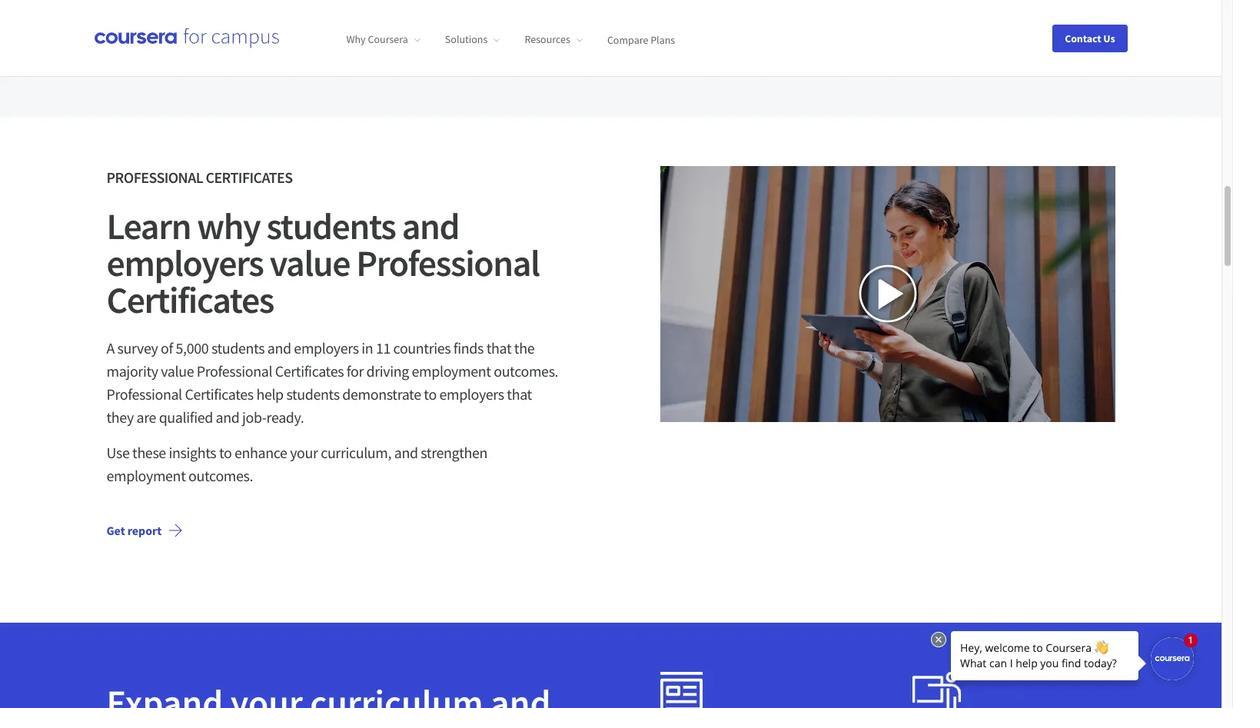 Task type: locate. For each thing, give the bounding box(es) containing it.
2 horizontal spatial employers
[[440, 384, 504, 403]]

to inside the a survey of 5,000 students and employers in 11 countries finds that the majority value professional certificates for driving employment outcomes. professional certificates help students demonstrate to employers that they are qualified and job-ready.
[[424, 384, 437, 403]]

0 vertical spatial outcomes.
[[494, 361, 559, 380]]

students
[[267, 203, 396, 249], [211, 338, 265, 357], [286, 384, 340, 403]]

icon website image
[[660, 672, 703, 708]]

2 vertical spatial employers
[[440, 384, 504, 403]]

1 vertical spatial that
[[507, 384, 532, 403]]

solutions link
[[445, 32, 500, 46]]

why coursera link
[[347, 32, 421, 46]]

0 vertical spatial employers
[[107, 240, 264, 286]]

outcomes. down "insights"
[[189, 466, 253, 485]]

0 vertical spatial employment
[[412, 361, 491, 380]]

certificates left for
[[275, 361, 344, 380]]

of
[[161, 338, 173, 357]]

employment down finds
[[412, 361, 491, 380]]

demonstrate
[[343, 384, 421, 403]]

insights
[[169, 443, 216, 462]]

coursera for campus image
[[94, 27, 279, 49]]

0 horizontal spatial value
[[161, 361, 194, 380]]

1 vertical spatial employers
[[294, 338, 359, 357]]

1 vertical spatial to
[[219, 443, 232, 462]]

curriculum,
[[321, 443, 392, 462]]

0 horizontal spatial employers
[[107, 240, 264, 286]]

outcomes.
[[494, 361, 559, 380], [189, 466, 253, 485]]

job-
[[242, 407, 267, 427]]

help
[[256, 384, 284, 403]]

that down the
[[507, 384, 532, 403]]

0 horizontal spatial to
[[219, 443, 232, 462]]

and
[[402, 203, 459, 249], [268, 338, 291, 357], [216, 407, 240, 427], [394, 443, 418, 462]]

employment
[[412, 361, 491, 380], [107, 466, 186, 485]]

employers inside learn why students and employers value professional certificates
[[107, 240, 264, 286]]

these
[[132, 443, 166, 462]]

your
[[290, 443, 318, 462]]

1 horizontal spatial to
[[424, 384, 437, 403]]

employment down "these"
[[107, 466, 186, 485]]

certificates
[[206, 167, 293, 187], [107, 277, 274, 323], [275, 361, 344, 380], [185, 384, 254, 403]]

driving
[[367, 361, 409, 380]]

qualified
[[159, 407, 213, 427]]

to
[[424, 384, 437, 403], [219, 443, 232, 462]]

professional
[[107, 167, 203, 187], [356, 240, 540, 286], [197, 361, 272, 380], [107, 384, 182, 403]]

that left the
[[487, 338, 512, 357]]

1 vertical spatial value
[[161, 361, 194, 380]]

0 vertical spatial that
[[487, 338, 512, 357]]

majority
[[107, 361, 158, 380]]

0 horizontal spatial outcomes.
[[189, 466, 253, 485]]

value
[[270, 240, 350, 286], [161, 361, 194, 380]]

professional certificates
[[107, 167, 293, 187]]

certificates inside learn why students and employers value professional certificates
[[107, 277, 274, 323]]

0 vertical spatial to
[[424, 384, 437, 403]]

contact us button
[[1053, 24, 1128, 52]]

why
[[347, 32, 366, 46]]

and inside learn why students and employers value professional certificates
[[402, 203, 459, 249]]

0 horizontal spatial employment
[[107, 466, 186, 485]]

outcomes. inside use these insights to enhance your curriculum, and strengthen employment outcomes.
[[189, 466, 253, 485]]

a survey of 5,000 students and employers in 11 countries finds that the majority value professional certificates for driving employment outcomes. professional certificates help students demonstrate to employers that they are qualified and job-ready.
[[107, 338, 559, 427]]

outcomes. down the
[[494, 361, 559, 380]]

plans
[[651, 32, 676, 46]]

1 horizontal spatial outcomes.
[[494, 361, 559, 380]]

1 horizontal spatial employment
[[412, 361, 491, 380]]

employers
[[107, 240, 264, 286], [294, 338, 359, 357], [440, 384, 504, 403]]

1 horizontal spatial value
[[270, 240, 350, 286]]

in
[[362, 338, 373, 357]]

us
[[1104, 31, 1116, 45]]

value inside the a survey of 5,000 students and employers in 11 countries finds that the majority value professional certificates for driving employment outcomes. professional certificates help students demonstrate to employers that they are qualified and job-ready.
[[161, 361, 194, 380]]

certificates up "5,000"
[[107, 277, 274, 323]]

a
[[107, 338, 115, 357]]

0 vertical spatial students
[[267, 203, 396, 249]]

enhance
[[235, 443, 287, 462]]

1 vertical spatial outcomes.
[[189, 466, 253, 485]]

to down countries
[[424, 384, 437, 403]]

that
[[487, 338, 512, 357], [507, 384, 532, 403]]

are
[[137, 407, 156, 427]]

compare
[[608, 32, 649, 46]]

learn
[[107, 203, 191, 249]]

0 vertical spatial value
[[270, 240, 350, 286]]

to right "insights"
[[219, 443, 232, 462]]

2 vertical spatial students
[[286, 384, 340, 403]]

why
[[197, 203, 260, 249]]

employment inside the a survey of 5,000 students and employers in 11 countries finds that the majority value professional certificates for driving employment outcomes. professional certificates help students demonstrate to employers that they are qualified and job-ready.
[[412, 361, 491, 380]]

survey
[[117, 338, 158, 357]]

1 vertical spatial employment
[[107, 466, 186, 485]]

use
[[107, 443, 130, 462]]



Task type: describe. For each thing, give the bounding box(es) containing it.
countries
[[394, 338, 451, 357]]

use these insights to enhance your curriculum, and strengthen employment outcomes.
[[107, 443, 488, 485]]

students inside learn why students and employers value professional certificates
[[267, 203, 396, 249]]

coursera
[[368, 32, 408, 46]]

compare plans
[[608, 32, 676, 46]]

value inside learn why students and employers value professional certificates
[[270, 240, 350, 286]]

get report
[[107, 523, 162, 538]]

and inside use these insights to enhance your curriculum, and strengthen employment outcomes.
[[394, 443, 418, 462]]

for
[[347, 361, 364, 380]]

guided projects icon image
[[913, 672, 961, 708]]

contact
[[1065, 31, 1102, 45]]

strengthen
[[421, 443, 488, 462]]

to inside use these insights to enhance your curriculum, and strengthen employment outcomes.
[[219, 443, 232, 462]]

certificates up qualified
[[185, 384, 254, 403]]

why coursera
[[347, 32, 408, 46]]

resources link
[[525, 32, 583, 46]]

get
[[107, 523, 125, 538]]

1 horizontal spatial employers
[[294, 338, 359, 357]]

5,000
[[176, 338, 209, 357]]

certificates up why
[[206, 167, 293, 187]]

get report link
[[94, 512, 196, 549]]

11
[[376, 338, 391, 357]]

solutions
[[445, 32, 488, 46]]

learn why students and employers value professional certificates
[[107, 203, 540, 323]]

resources
[[525, 32, 571, 46]]

compare plans link
[[608, 32, 676, 46]]

ready.
[[267, 407, 304, 427]]

contact us
[[1065, 31, 1116, 45]]

micro-credentials video thumb image
[[660, 166, 1116, 422]]

1 vertical spatial students
[[211, 338, 265, 357]]

employment inside use these insights to enhance your curriculum, and strengthen employment outcomes.
[[107, 466, 186, 485]]

the
[[514, 338, 535, 357]]

report
[[127, 523, 162, 538]]

they
[[107, 407, 134, 427]]

professional inside learn why students and employers value professional certificates
[[356, 240, 540, 286]]

outcomes. inside the a survey of 5,000 students and employers in 11 countries finds that the majority value professional certificates for driving employment outcomes. professional certificates help students demonstrate to employers that they are qualified and job-ready.
[[494, 361, 559, 380]]

finds
[[454, 338, 484, 357]]



Task type: vqa. For each thing, say whether or not it's contained in the screenshot.
all corresponding to Browse
no



